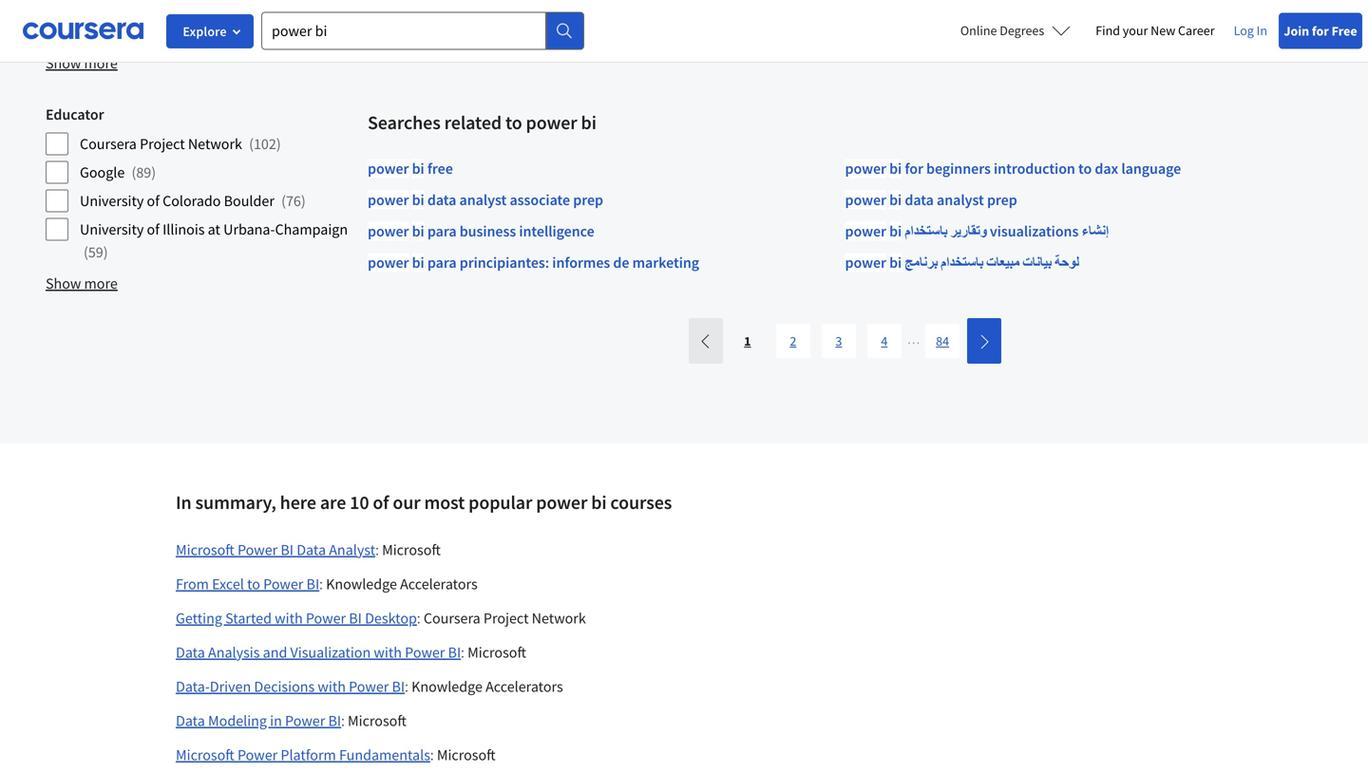 Task type: vqa. For each thing, say whether or not it's contained in the screenshot.
Online Degrees at the top of page
yes



Task type: describe. For each thing, give the bounding box(es) containing it.
1 horizontal spatial project
[[484, 609, 529, 628]]

for for join
[[1312, 22, 1329, 39]]

0 vertical spatial باستخدام
[[905, 222, 948, 241]]

decisions
[[254, 677, 315, 696]]

bi down the data analysis and visualization with power bi : microsoft
[[392, 677, 405, 696]]

2 prep from the left
[[987, 190, 1017, 209]]

your
[[1123, 22, 1148, 39]]

getting started with power bi desktop : coursera project network
[[176, 609, 586, 628]]

from
[[176, 575, 209, 594]]

free
[[427, 159, 453, 178]]

career
[[1178, 22, 1215, 39]]

explore button
[[166, 14, 254, 48]]

1 vertical spatial باستخدام
[[941, 253, 983, 272]]

بيانات
[[1023, 253, 1052, 272]]

associate
[[510, 190, 570, 209]]

وتقارير
[[951, 222, 987, 241]]

urbana-
[[223, 220, 275, 239]]

more for google
[[84, 274, 118, 293]]

online degrees button
[[945, 10, 1086, 51]]

intelligence
[[519, 222, 595, 241]]

- for 4
[[506, 13, 510, 30]]

2 horizontal spatial to
[[1078, 159, 1092, 178]]

more for (
[[84, 53, 118, 72]]

analysis
[[208, 643, 260, 662]]

data analysis and visualization with power bi link
[[176, 643, 461, 662]]

data-driven decisions with power bi link
[[176, 677, 405, 696]]

1 for 3
[[1155, 13, 1162, 30]]

para for principiantes
[[427, 253, 457, 272]]

desktop
[[365, 609, 417, 628]]

3 inside "link"
[[836, 332, 842, 349]]

2 link
[[776, 324, 810, 358]]

4 link
[[867, 324, 902, 358]]

boulder
[[224, 191, 274, 210]]

university for university of illinois at urbana-champaign ( 59 )
[[80, 220, 144, 239]]

are
[[320, 491, 346, 514]]

in
[[270, 711, 282, 730]]

2 data from the left
[[905, 190, 934, 209]]

1 · from the left
[[443, 13, 447, 30]]

summary,
[[195, 491, 276, 514]]

in inside log in link
[[1257, 22, 1268, 39]]

university of illinois at urbana-champaign ( 59 )
[[80, 220, 348, 262]]

2
[[790, 332, 797, 349]]

champaign
[[275, 220, 348, 239]]

from excel to power bi link
[[176, 575, 319, 594]]

…
[[907, 330, 920, 348]]

59
[[88, 243, 103, 262]]

( up boulder
[[249, 134, 254, 153]]

principiantes
[[460, 253, 545, 272]]

university for university of colorado boulder ( 76 )
[[80, 191, 144, 210]]

searches related to power bi
[[368, 110, 597, 134]]

online
[[961, 22, 997, 39]]

educator
[[46, 105, 104, 124]]

data modeling in power bi : microsoft
[[176, 711, 407, 730]]

1 horizontal spatial with
[[318, 677, 346, 696]]

microsoft power bi data analyst : microsoft
[[176, 540, 441, 559]]

illinois
[[163, 220, 205, 239]]

beginner · course · 1 - 4 weeks
[[391, 13, 558, 30]]

online degrees
[[961, 22, 1044, 39]]

bi up the data analysis and visualization with power bi : microsoft
[[349, 609, 362, 628]]

bi down getting started with power bi desktop : coursera project network
[[448, 643, 461, 662]]

What do you want to learn? text field
[[261, 12, 546, 50]]

visualization
[[290, 643, 371, 662]]

76
[[286, 191, 301, 210]]

data for modeling
[[176, 711, 205, 730]]

project inside educator group
[[140, 134, 185, 153]]

started
[[225, 609, 272, 628]]

para for business
[[427, 222, 457, 241]]

bi down microsoft power bi data analyst : microsoft
[[306, 575, 319, 594]]

coursera image
[[23, 15, 143, 46]]

0 vertical spatial 3
[[1171, 13, 1178, 30]]

find
[[1096, 22, 1120, 39]]

fundamentals
[[339, 746, 430, 765]]

business
[[460, 222, 516, 241]]

intermediate · course · 1 - 3 months
[[1027, 13, 1222, 30]]

power right "in"
[[285, 711, 325, 730]]

1 vertical spatial network
[[532, 609, 586, 628]]

bi لوحة بيانات مبيعات باستخدام برنامج
[[889, 253, 1079, 272]]

( inside university of illinois at urbana-champaign ( 59 )
[[84, 243, 88, 262]]

microsoft power bi data analyst link
[[176, 540, 375, 559]]

1 horizontal spatial coursera
[[424, 609, 481, 628]]

1 analyst from the left
[[459, 190, 507, 209]]

informes
[[552, 253, 610, 272]]

at
[[208, 220, 220, 239]]

power down from excel to power bi : knowledge accelerators
[[306, 609, 346, 628]]

page navigation navigation
[[687, 318, 1004, 364]]

: inside microsoft power platform fundamentals : microsoft
[[430, 746, 434, 764]]

log
[[1234, 22, 1254, 39]]

إنشاء
[[1082, 222, 1109, 241]]

of for illinois
[[147, 220, 160, 239]]

: inside getting started with power bi desktop : coursera project network
[[417, 609, 421, 627]]

برنامج
[[905, 253, 938, 272]]

0 horizontal spatial accelerators
[[400, 575, 478, 594]]

show more for (
[[46, 53, 118, 72]]

find your new career link
[[1086, 19, 1224, 43]]

microsoft power platform fundamentals : microsoft
[[176, 746, 496, 765]]

most
[[424, 491, 465, 514]]

portuguese (brazil) ( 966 )
[[80, 22, 239, 41]]

our
[[393, 491, 421, 514]]

0 vertical spatial data
[[297, 540, 326, 559]]

data analysis and visualization with power bi : microsoft
[[176, 643, 526, 662]]

log in link
[[1224, 19, 1277, 42]]

getting
[[176, 609, 222, 628]]

1 prep from the left
[[573, 190, 603, 209]]

84 link
[[926, 324, 960, 358]]

3 · from the left
[[1102, 13, 1105, 30]]

data modeling in power bi link
[[176, 711, 341, 730]]

university of colorado boulder ( 76 )
[[80, 191, 306, 210]]

bi down here
[[281, 540, 294, 559]]

102
[[254, 134, 276, 153]]

to for from excel to power bi : knowledge accelerators
[[247, 575, 260, 594]]

2 horizontal spatial with
[[374, 643, 402, 662]]

power down microsoft power bi data analyst link
[[263, 575, 303, 594]]

( right (brazil)
[[207, 22, 212, 41]]

of for colorado
[[147, 191, 160, 210]]

power down "desktop"
[[405, 643, 445, 662]]

power bi data analyst associate prep
[[368, 190, 603, 209]]

searches
[[368, 110, 441, 134]]

new
[[1151, 22, 1176, 39]]

introduction
[[994, 159, 1075, 178]]

: inside data modeling in power bi : microsoft
[[341, 712, 345, 730]]

find your new career
[[1096, 22, 1215, 39]]

: inside data-driven decisions with power bi : knowledge accelerators
[[405, 678, 408, 696]]

to dax language
[[1078, 159, 1181, 178]]

network inside educator group
[[188, 134, 242, 153]]

power down data modeling in power bi link
[[238, 746, 278, 765]]

colorado
[[163, 191, 221, 210]]

power down the data analysis and visualization with power bi : microsoft
[[349, 677, 389, 696]]



Task type: locate. For each thing, give the bounding box(es) containing it.
para down power bi para business intelligence
[[427, 253, 457, 272]]

1 vertical spatial to
[[1078, 159, 1092, 178]]

for up bi data
[[905, 159, 923, 178]]

join
[[1284, 22, 1309, 39]]

1 horizontal spatial accelerators
[[486, 677, 563, 696]]

0 horizontal spatial knowledge
[[326, 575, 397, 594]]

( right google
[[132, 163, 136, 182]]

: down getting started with power bi desktop : coursera project network
[[461, 644, 465, 662]]

2 vertical spatial with
[[318, 677, 346, 696]]

1 horizontal spatial knowledge
[[412, 677, 483, 696]]

0 vertical spatial network
[[188, 134, 242, 153]]

0 horizontal spatial in
[[176, 491, 192, 514]]

more down 59
[[84, 274, 118, 293]]

of
[[147, 191, 160, 210], [147, 220, 160, 239], [373, 491, 389, 514]]

months
[[1181, 13, 1222, 30]]

coursera project network ( 102 )
[[80, 134, 281, 153]]

1 vertical spatial for
[[905, 159, 923, 178]]

2 - from the left
[[1164, 13, 1169, 30]]

: down microsoft power bi data analyst : microsoft
[[319, 575, 323, 593]]

analyst prep
[[937, 190, 1017, 209]]

1 show more button from the top
[[46, 52, 118, 74]]

1 horizontal spatial 1
[[1155, 13, 1162, 30]]

data up data-
[[176, 643, 205, 662]]

with down "desktop"
[[374, 643, 402, 662]]

next page image
[[977, 334, 992, 349]]

data down bi for
[[905, 190, 934, 209]]

: inside microsoft power bi data analyst : microsoft
[[375, 541, 379, 559]]

: inside from excel to power bi : knowledge accelerators
[[319, 575, 323, 593]]

1 for 4
[[497, 13, 503, 30]]

1 left weeks
[[497, 13, 503, 30]]

show more button for (
[[46, 52, 118, 74]]

2 analyst from the left
[[937, 190, 984, 209]]

:
[[545, 253, 549, 272], [375, 541, 379, 559], [319, 575, 323, 593], [417, 609, 421, 627], [461, 644, 465, 662], [405, 678, 408, 696], [341, 712, 345, 730], [430, 746, 434, 764]]

more
[[84, 53, 118, 72], [84, 274, 118, 293]]

1 horizontal spatial to
[[505, 110, 522, 134]]

0 vertical spatial for
[[1312, 22, 1329, 39]]

1 horizontal spatial for
[[1312, 22, 1329, 39]]

0 vertical spatial to
[[505, 110, 522, 134]]

to left dax
[[1078, 159, 1092, 178]]

0 vertical spatial accelerators
[[400, 575, 478, 594]]

courses
[[610, 491, 672, 514]]

None search field
[[261, 12, 584, 50]]

coursera right "desktop"
[[424, 609, 481, 628]]

of inside university of illinois at urbana-champaign ( 59 )
[[147, 220, 160, 239]]

course
[[449, 13, 488, 30], [1108, 13, 1147, 30]]

0 horizontal spatial with
[[275, 609, 303, 628]]

1 horizontal spatial analyst
[[937, 190, 984, 209]]

1 horizontal spatial 4
[[881, 332, 888, 349]]

bi
[[281, 540, 294, 559], [306, 575, 319, 594], [349, 609, 362, 628], [448, 643, 461, 662], [392, 677, 405, 696], [328, 711, 341, 730]]

0 vertical spatial coursera
[[80, 134, 137, 153]]

89
[[136, 163, 151, 182]]

1 vertical spatial 3
[[836, 332, 842, 349]]

1 course from the left
[[449, 13, 488, 30]]

show more for google
[[46, 274, 118, 293]]

0 horizontal spatial data
[[427, 190, 456, 209]]

show more down 59
[[46, 274, 118, 293]]

excel
[[212, 575, 244, 594]]

0 horizontal spatial 1
[[497, 13, 503, 30]]

0 vertical spatial 4
[[513, 13, 519, 30]]

1 - from the left
[[506, 13, 510, 30]]

power bi para principiantes : informes de marketing
[[368, 253, 699, 272]]

2 show from the top
[[46, 274, 81, 293]]

prep up intelligence
[[573, 190, 603, 209]]

platform
[[281, 746, 336, 765]]

2 1 from the left
[[1155, 13, 1162, 30]]

1 data from the left
[[427, 190, 456, 209]]

0 horizontal spatial -
[[506, 13, 510, 30]]

1 vertical spatial more
[[84, 274, 118, 293]]

1 show from the top
[[46, 53, 81, 72]]

2 vertical spatial data
[[176, 711, 205, 730]]

language
[[1122, 159, 1181, 178]]

لوحة
[[1055, 253, 1079, 272]]

3
[[1171, 13, 1178, 30], [836, 332, 842, 349]]

weeks
[[522, 13, 558, 30]]

show
[[46, 53, 81, 72], [46, 274, 81, 293]]

data down data-
[[176, 711, 205, 730]]

bi up microsoft power platform fundamentals : microsoft
[[328, 711, 341, 730]]

0 horizontal spatial coursera
[[80, 134, 137, 153]]

966
[[212, 22, 234, 41]]

1 university from the top
[[80, 191, 144, 210]]

university down google ( 89 ) at left top
[[80, 191, 144, 210]]

1 horizontal spatial prep
[[987, 190, 1017, 209]]

show for (
[[46, 53, 81, 72]]

· left weeks
[[491, 13, 494, 30]]

4 · from the left
[[1149, 13, 1153, 30]]

network
[[188, 134, 242, 153], [532, 609, 586, 628]]

1 vertical spatial 4
[[881, 332, 888, 349]]

log in
[[1234, 22, 1268, 39]]

free
[[1332, 22, 1357, 39]]

2 more from the top
[[84, 274, 118, 293]]

2 vertical spatial to
[[247, 575, 260, 594]]

: up the data analysis and visualization with power bi : microsoft
[[417, 609, 421, 627]]

coursera up google
[[80, 134, 137, 153]]

- for 3
[[1164, 13, 1169, 30]]

data-driven decisions with power bi : knowledge accelerators
[[176, 677, 563, 696]]

in summary, here are 10 of our most popular power bi courses
[[176, 491, 672, 514]]

0 vertical spatial para
[[427, 222, 457, 241]]

0 horizontal spatial 4
[[513, 13, 519, 30]]

0 vertical spatial in
[[1257, 22, 1268, 39]]

of right 10
[[373, 491, 389, 514]]

marketing
[[632, 253, 699, 272]]

data down 'free'
[[427, 190, 456, 209]]

1 horizontal spatial network
[[532, 609, 586, 628]]

1 vertical spatial show more
[[46, 274, 118, 293]]

1 horizontal spatial data
[[905, 190, 934, 209]]

show for google
[[46, 274, 81, 293]]

coursera inside educator group
[[80, 134, 137, 153]]

0 horizontal spatial prep
[[573, 190, 603, 209]]

join for free link
[[1279, 13, 1363, 49]]

(
[[207, 22, 212, 41], [249, 134, 254, 153], [132, 163, 136, 182], [281, 191, 286, 210], [84, 243, 88, 262]]

باستخدام down وتقارير
[[941, 253, 983, 272]]

knowledge down "desktop"
[[412, 677, 483, 696]]

of left illinois
[[147, 220, 160, 239]]

0 vertical spatial with
[[275, 609, 303, 628]]

مبيعات
[[986, 253, 1020, 272]]

0 horizontal spatial for
[[905, 159, 923, 178]]

with down visualization
[[318, 677, 346, 696]]

university inside university of illinois at urbana-champaign ( 59 )
[[80, 220, 144, 239]]

1 vertical spatial coursera
[[424, 609, 481, 628]]

from excel to power bi : knowledge accelerators
[[176, 575, 478, 594]]

power bi free
[[368, 159, 453, 178]]

: down the data analysis and visualization with power bi : microsoft
[[405, 678, 408, 696]]

visualizations
[[990, 222, 1079, 241]]

bi data
[[889, 190, 934, 209]]

1 vertical spatial show
[[46, 274, 81, 293]]

para left the business
[[427, 222, 457, 241]]

- left career
[[1164, 13, 1169, 30]]

1 vertical spatial data
[[176, 643, 205, 662]]

dax
[[1095, 159, 1119, 178]]

3 right the 2 link
[[836, 332, 842, 349]]

to for searches related to power bi
[[505, 110, 522, 134]]

· right your at the right of page
[[1149, 13, 1153, 30]]

here
[[280, 491, 316, 514]]

google ( 89 )
[[80, 163, 156, 182]]

degrees
[[1000, 22, 1044, 39]]

explore
[[183, 23, 227, 40]]

0 horizontal spatial network
[[188, 134, 242, 153]]

باستخدام up برنامج
[[905, 222, 948, 241]]

2 vertical spatial of
[[373, 491, 389, 514]]

portuguese
[[80, 22, 152, 41]]

) inside university of illinois at urbana-champaign ( 59 )
[[103, 243, 108, 262]]

previous page image
[[698, 334, 713, 349]]

driven
[[210, 677, 251, 696]]

1 vertical spatial university
[[80, 220, 144, 239]]

1 right your at the right of page
[[1155, 13, 1162, 30]]

educator group
[[46, 105, 356, 264]]

university up 59
[[80, 220, 144, 239]]

2 para from the top
[[427, 253, 457, 272]]

3 link
[[822, 324, 856, 358]]

related
[[444, 110, 502, 134]]

1 vertical spatial in
[[176, 491, 192, 514]]

with up and
[[275, 609, 303, 628]]

0 horizontal spatial 3
[[836, 332, 842, 349]]

de
[[613, 253, 629, 272]]

: down data-driven decisions with power bi : knowledge accelerators
[[430, 746, 434, 764]]

and
[[263, 643, 287, 662]]

in left summary,
[[176, 491, 192, 514]]

in right "log"
[[1257, 22, 1268, 39]]

4
[[513, 13, 519, 30], [881, 332, 888, 349]]

bi for
[[889, 159, 923, 178]]

)
[[234, 22, 239, 41], [276, 134, 281, 153], [151, 163, 156, 182], [301, 191, 306, 210], [103, 243, 108, 262]]

show more button down coursera image
[[46, 52, 118, 74]]

1 vertical spatial accelerators
[[486, 677, 563, 696]]

10
[[350, 491, 369, 514]]

· left your at the right of page
[[1102, 13, 1105, 30]]

course for beginner
[[449, 13, 488, 30]]

more down portuguese
[[84, 53, 118, 72]]

0 horizontal spatial project
[[140, 134, 185, 153]]

1 1 from the left
[[497, 13, 503, 30]]

· right beginner
[[443, 13, 447, 30]]

1 vertical spatial para
[[427, 253, 457, 272]]

- left weeks
[[506, 13, 510, 30]]

microsoft
[[176, 540, 235, 559], [382, 540, 441, 559], [468, 643, 526, 662], [348, 711, 407, 730], [176, 746, 235, 765], [437, 746, 496, 765]]

data up from excel to power bi : knowledge accelerators
[[297, 540, 326, 559]]

for right join
[[1312, 22, 1329, 39]]

for for bi
[[905, 159, 923, 178]]

1 vertical spatial with
[[374, 643, 402, 662]]

1 horizontal spatial 3
[[1171, 13, 1178, 30]]

4 left …
[[881, 332, 888, 349]]

( right boulder
[[281, 191, 286, 210]]

knowledge down the analyst
[[326, 575, 397, 594]]

0 vertical spatial show more button
[[46, 52, 118, 74]]

: up from excel to power bi : knowledge accelerators
[[375, 541, 379, 559]]

to right excel
[[247, 575, 260, 594]]

1 horizontal spatial -
[[1164, 13, 1169, 30]]

0 vertical spatial of
[[147, 191, 160, 210]]

2 show more button from the top
[[46, 272, 118, 295]]

84
[[936, 332, 949, 349]]

with
[[275, 609, 303, 628], [374, 643, 402, 662], [318, 677, 346, 696]]

4 inside "page navigation" navigation
[[881, 332, 888, 349]]

: down intelligence
[[545, 253, 549, 272]]

0 vertical spatial show
[[46, 53, 81, 72]]

prep
[[573, 190, 603, 209], [987, 190, 1017, 209]]

0 vertical spatial university
[[80, 191, 144, 210]]

microsoft power platform fundamentals link
[[176, 746, 430, 765]]

0 vertical spatial show more
[[46, 53, 118, 72]]

0 vertical spatial knowledge
[[326, 575, 397, 594]]

1 para from the top
[[427, 222, 457, 241]]

power bi para business intelligence
[[368, 222, 595, 241]]

1 vertical spatial of
[[147, 220, 160, 239]]

beginners
[[926, 159, 991, 178]]

show more down coursera image
[[46, 53, 118, 72]]

data for analysis
[[176, 643, 205, 662]]

analyst up power bi para business intelligence
[[459, 190, 507, 209]]

0 vertical spatial project
[[140, 134, 185, 153]]

1 more from the top
[[84, 53, 118, 72]]

0 horizontal spatial to
[[247, 575, 260, 594]]

1 horizontal spatial course
[[1108, 13, 1147, 30]]

( down google
[[84, 243, 88, 262]]

3 left career
[[1171, 13, 1178, 30]]

para
[[427, 222, 457, 241], [427, 253, 457, 272]]

0 horizontal spatial analyst
[[459, 190, 507, 209]]

0 vertical spatial more
[[84, 53, 118, 72]]

show more button
[[46, 52, 118, 74], [46, 272, 118, 295]]

data-
[[176, 677, 210, 696]]

power up from excel to power bi link
[[238, 540, 278, 559]]

(brazil)
[[155, 22, 200, 41]]

1 vertical spatial knowledge
[[412, 677, 483, 696]]

google
[[80, 163, 125, 182]]

popular
[[469, 491, 532, 514]]

2 course from the left
[[1108, 13, 1147, 30]]

: inside the data analysis and visualization with power bi : microsoft
[[461, 644, 465, 662]]

of down 89
[[147, 191, 160, 210]]

modeling
[[208, 711, 267, 730]]

4 left weeks
[[513, 13, 519, 30]]

0 horizontal spatial course
[[449, 13, 488, 30]]

: up microsoft power platform fundamentals : microsoft
[[341, 712, 345, 730]]

2 · from the left
[[491, 13, 494, 30]]

beginner
[[391, 13, 441, 30]]

1 vertical spatial project
[[484, 609, 529, 628]]

bi وتقارير باستخدام visualizations إنشاء
[[889, 222, 1109, 241]]

show more button down 59
[[46, 272, 118, 295]]

1 horizontal spatial in
[[1257, 22, 1268, 39]]

in
[[1257, 22, 1268, 39], [176, 491, 192, 514]]

show more button for google
[[46, 272, 118, 295]]

1 vertical spatial show more button
[[46, 272, 118, 295]]

2 university from the top
[[80, 220, 144, 239]]

prep up bi وتقارير باستخدام visualizations إنشاء
[[987, 190, 1017, 209]]

course for intermediate
[[1108, 13, 1147, 30]]

to right related
[[505, 110, 522, 134]]

1 show more from the top
[[46, 53, 118, 72]]

analyst down beginners
[[937, 190, 984, 209]]

2 show more from the top
[[46, 274, 118, 293]]

to
[[505, 110, 522, 134], [1078, 159, 1092, 178], [247, 575, 260, 594]]



